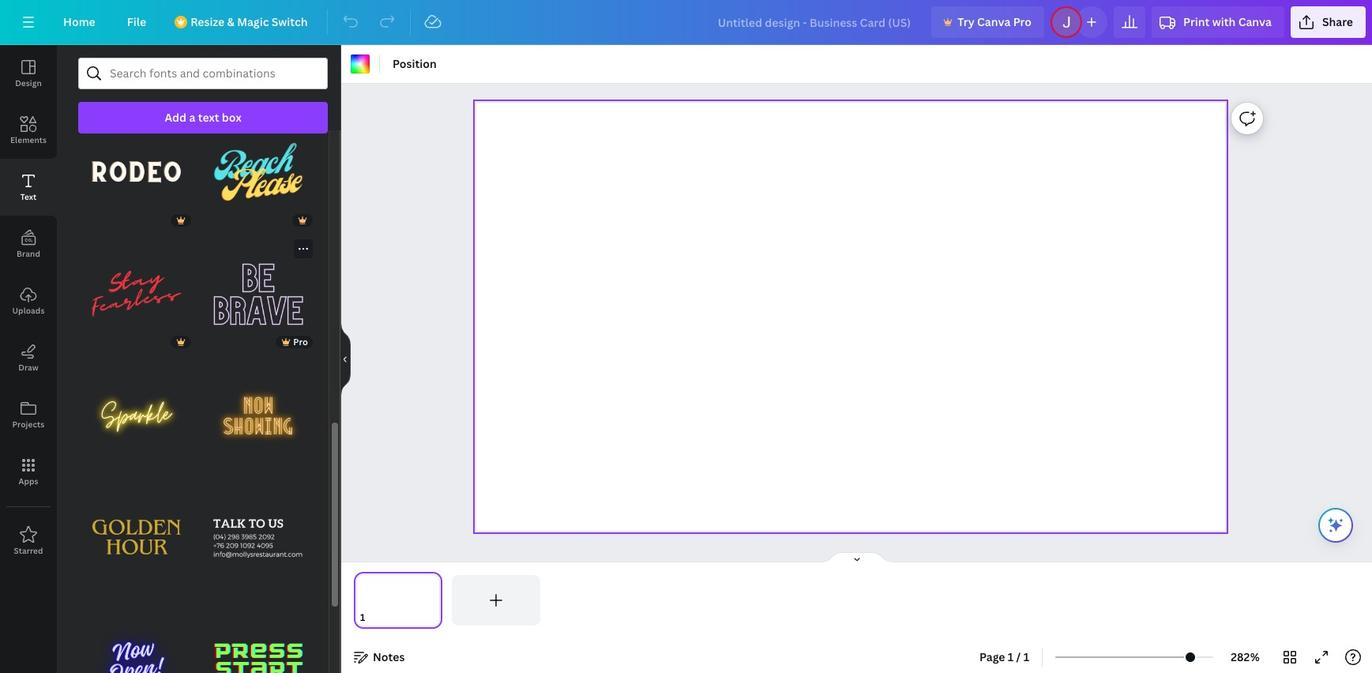 Task type: locate. For each thing, give the bounding box(es) containing it.
projects button
[[0, 386, 57, 443]]

282% button
[[1220, 645, 1271, 670]]

pro
[[1013, 14, 1032, 29], [293, 336, 308, 348]]

main menu bar
[[0, 0, 1372, 45]]

print with canva button
[[1152, 6, 1285, 38]]

notes
[[373, 649, 405, 664]]

resize & magic switch
[[191, 14, 308, 29]]

0 horizontal spatial pro
[[293, 336, 308, 348]]

elements button
[[0, 102, 57, 159]]

canva
[[977, 14, 1011, 29], [1239, 14, 1272, 29]]

1 vertical spatial pro
[[293, 336, 308, 348]]

try
[[958, 14, 975, 29]]

0 vertical spatial pro
[[1013, 14, 1032, 29]]

uploads
[[12, 305, 45, 316]]

1 left /
[[1008, 649, 1014, 664]]

1 canva from the left
[[977, 14, 1011, 29]]

text
[[198, 110, 219, 125]]

side panel tab list
[[0, 45, 57, 570]]

#ffffff image
[[351, 55, 370, 73]]

282%
[[1231, 649, 1260, 664]]

design button
[[0, 45, 57, 102]]

a
[[189, 110, 195, 125]]

canva assistant image
[[1327, 516, 1345, 535]]

canva right try
[[977, 14, 1011, 29]]

starred button
[[0, 513, 57, 570]]

draw
[[18, 362, 39, 373]]

draw button
[[0, 329, 57, 386]]

file
[[127, 14, 146, 29]]

1 1 from the left
[[1008, 649, 1014, 664]]

pro inside group
[[293, 336, 308, 348]]

try canva pro button
[[932, 6, 1044, 38]]

apps
[[19, 476, 38, 487]]

share
[[1322, 14, 1353, 29]]

2 canva from the left
[[1239, 14, 1272, 29]]

home
[[63, 14, 95, 29]]

group
[[78, 114, 194, 230], [200, 114, 316, 230], [78, 227, 194, 352], [78, 349, 194, 474], [200, 349, 316, 474]]

elements
[[10, 134, 47, 145]]

1 horizontal spatial 1
[[1024, 649, 1030, 664]]

pro right try
[[1013, 14, 1032, 29]]

brand button
[[0, 216, 57, 273]]

&
[[227, 14, 234, 29]]

2 1 from the left
[[1024, 649, 1030, 664]]

design
[[15, 77, 42, 88]]

position button
[[386, 51, 443, 77]]

pro group
[[200, 236, 316, 352]]

1 right /
[[1024, 649, 1030, 664]]

text
[[20, 191, 37, 202]]

canva right with
[[1239, 14, 1272, 29]]

try canva pro
[[958, 14, 1032, 29]]

resize & magic switch button
[[165, 6, 320, 38]]

1 horizontal spatial pro
[[1013, 14, 1032, 29]]

0 horizontal spatial 1
[[1008, 649, 1014, 664]]

pro left 'hide' image
[[293, 336, 308, 348]]

1 horizontal spatial canva
[[1239, 14, 1272, 29]]

pro inside button
[[1013, 14, 1032, 29]]

1
[[1008, 649, 1014, 664], [1024, 649, 1030, 664]]

0 horizontal spatial canva
[[977, 14, 1011, 29]]

magic
[[237, 14, 269, 29]]



Task type: vqa. For each thing, say whether or not it's contained in the screenshot.
bottommost icon
no



Task type: describe. For each thing, give the bounding box(es) containing it.
brand
[[17, 248, 40, 259]]

print with canva
[[1184, 14, 1272, 29]]

hide pages image
[[819, 551, 895, 564]]

projects
[[12, 419, 45, 430]]

add a text box button
[[78, 102, 328, 134]]

add a text box
[[165, 110, 241, 125]]

apps button
[[0, 443, 57, 500]]

home link
[[51, 6, 108, 38]]

hide image
[[341, 321, 351, 397]]

print
[[1184, 14, 1210, 29]]

add
[[165, 110, 187, 125]]

canva inside button
[[977, 14, 1011, 29]]

share button
[[1291, 6, 1366, 38]]

uploads button
[[0, 273, 57, 329]]

page 1 image
[[354, 575, 442, 626]]

/
[[1016, 649, 1021, 664]]

notes button
[[348, 645, 411, 670]]

starred
[[14, 545, 43, 556]]

with
[[1212, 14, 1236, 29]]

page 1 / 1
[[980, 649, 1030, 664]]

canva inside dropdown button
[[1239, 14, 1272, 29]]

file button
[[114, 6, 159, 38]]

position
[[393, 56, 437, 71]]

Page title text field
[[372, 610, 378, 626]]

text button
[[0, 159, 57, 216]]

Design title text field
[[705, 6, 925, 38]]

box
[[222, 110, 241, 125]]

resize
[[191, 14, 224, 29]]

page
[[980, 649, 1005, 664]]

Search fonts and combinations search field
[[110, 58, 296, 88]]

switch
[[272, 14, 308, 29]]



